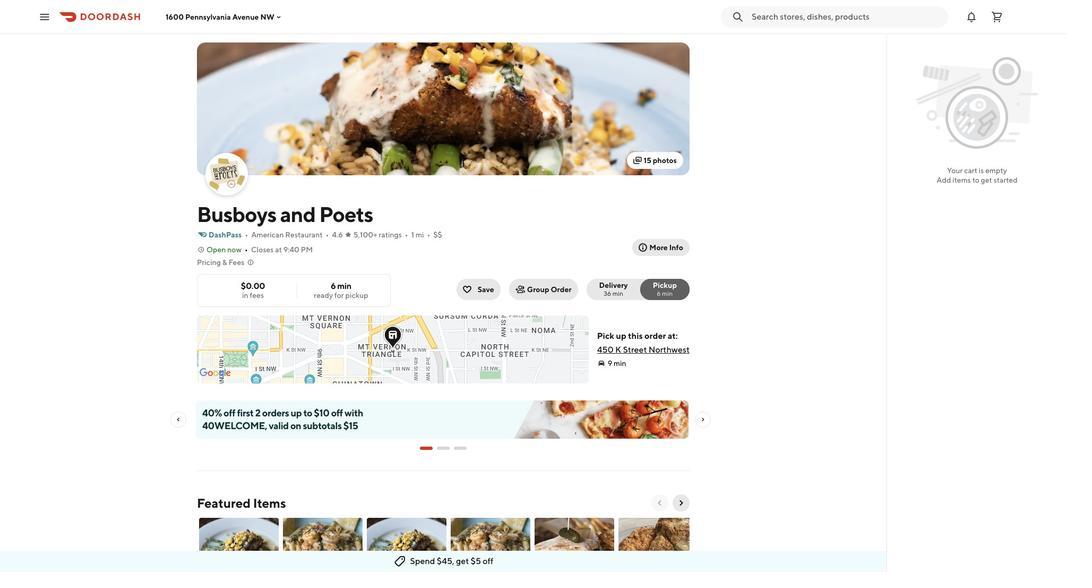 Task type: describe. For each thing, give the bounding box(es) containing it.
pickup
[[653, 281, 677, 290]]

map region
[[169, 261, 713, 397]]

pick up this order at: 450 k street northwest
[[597, 331, 690, 355]]

1
[[412, 231, 414, 239]]

notification bell image
[[966, 10, 979, 23]]

group order
[[527, 285, 572, 294]]

40%
[[202, 407, 222, 419]]

0 horizontal spatial get
[[456, 556, 469, 566]]

• right mi
[[427, 231, 430, 239]]

this
[[628, 331, 643, 341]]

pricing
[[197, 258, 221, 267]]

$5
[[471, 556, 481, 566]]

pm
[[301, 245, 313, 254]]

featured
[[197, 496, 251, 511]]

order methods option group
[[587, 279, 690, 300]]

save
[[478, 285, 495, 294]]

ratings
[[379, 231, 402, 239]]

open menu image
[[38, 10, 51, 23]]

now
[[227, 245, 242, 254]]

photos
[[653, 156, 677, 165]]

none radio containing pickup
[[640, 279, 690, 300]]

spend $45, get $5 off
[[410, 556, 494, 566]]

previous button of carousel image
[[656, 499, 665, 507]]

0 horizontal spatial off
[[224, 407, 236, 419]]

next button of carousel image
[[677, 499, 686, 507]]

poets
[[319, 202, 373, 227]]

more info button
[[633, 239, 690, 256]]

dashpass •
[[209, 231, 248, 239]]

to for get
[[973, 176, 980, 184]]

info
[[670, 243, 684, 252]]

busboys
[[197, 202, 276, 227]]

40% off first 2 orders up to $10 off with 40welcome, valid on subtotals $15
[[202, 407, 363, 431]]

• left the 1
[[405, 231, 408, 239]]

save button
[[457, 279, 501, 300]]

group
[[527, 285, 550, 294]]

in
[[242, 291, 248, 300]]

6 inside pickup 6 min
[[657, 290, 661, 297]]

5,100+
[[354, 231, 378, 239]]

and
[[280, 202, 316, 227]]

ready
[[314, 291, 333, 300]]

open
[[207, 245, 226, 254]]

2 horizontal spatial off
[[483, 556, 494, 566]]

on
[[291, 420, 301, 431]]

9 min
[[608, 359, 627, 368]]

none radio containing delivery
[[587, 279, 647, 300]]

15
[[644, 156, 652, 165]]

2 blackened salmon image from the left
[[367, 518, 447, 572]]

$45,
[[437, 556, 455, 566]]

started
[[994, 176, 1018, 184]]

450 k street northwest link
[[597, 345, 690, 355]]

valid
[[269, 420, 289, 431]]

$0.00 in fees
[[241, 281, 265, 300]]

open now
[[207, 245, 242, 254]]

restaurant
[[285, 231, 323, 239]]

1 shrimp & chicken chorizo pasta image from the left
[[283, 518, 363, 572]]

american
[[251, 231, 284, 239]]

min inside delivery 36 min
[[613, 290, 624, 297]]

fees
[[250, 291, 264, 300]]

at
[[275, 245, 282, 254]]

spend
[[410, 556, 435, 566]]

450
[[597, 345, 614, 355]]

1600 pennsylvania avenue nw
[[166, 12, 275, 21]]

empty
[[986, 166, 1008, 175]]

pennsylvania
[[185, 12, 231, 21]]

15 photos
[[644, 156, 677, 165]]

for
[[335, 291, 344, 300]]

with
[[345, 407, 363, 419]]

items
[[953, 176, 972, 184]]

chicken panini image
[[535, 518, 615, 572]]

closes
[[251, 245, 274, 254]]

&
[[222, 258, 227, 267]]

up inside 40% off first 2 orders up to $10 off with 40welcome, valid on subtotals $15
[[291, 407, 302, 419]]

$0.00
[[241, 281, 265, 291]]

delivery 36 min
[[600, 281, 628, 297]]

40welcome,
[[202, 420, 267, 431]]

15 photos button
[[627, 152, 684, 169]]

pick
[[597, 331, 615, 341]]

5,100+ ratings •
[[354, 231, 408, 239]]

nw
[[261, 12, 275, 21]]

powered by google image
[[200, 368, 231, 379]]

to for $10
[[304, 407, 312, 419]]

min right 9
[[614, 359, 627, 368]]

dashpass
[[209, 231, 242, 239]]

6 inside 6 min ready for pickup
[[331, 281, 336, 291]]

avenue
[[232, 12, 259, 21]]

Store search: begin typing to search for stores available on DoorDash text field
[[752, 11, 942, 23]]



Task type: locate. For each thing, give the bounding box(es) containing it.
None radio
[[640, 279, 690, 300]]

get left $5
[[456, 556, 469, 566]]

to
[[973, 176, 980, 184], [304, 407, 312, 419]]

• left 4.6
[[326, 231, 329, 239]]

off right $10 at the bottom left of the page
[[331, 407, 343, 419]]

1600 pennsylvania avenue nw button
[[166, 12, 283, 21]]

cart
[[965, 166, 978, 175]]

k
[[616, 345, 622, 355]]

northwest
[[649, 345, 690, 355]]

min inside pickup 6 min
[[662, 290, 673, 297]]

featured items
[[197, 496, 286, 511]]

up inside pick up this order at: 450 k street northwest
[[616, 331, 627, 341]]

1 blackened salmon image from the left
[[199, 518, 279, 572]]

featured items heading
[[197, 495, 286, 512]]

6 min ready for pickup
[[314, 281, 369, 300]]

more info
[[650, 243, 684, 252]]

$15
[[344, 420, 358, 431]]

more
[[650, 243, 668, 252]]

0 horizontal spatial 6
[[331, 281, 336, 291]]

0 vertical spatial get
[[982, 176, 993, 184]]

1 mi • $$
[[412, 231, 442, 239]]

1 horizontal spatial blackened salmon image
[[367, 518, 447, 572]]

get inside your cart is empty add items to get started
[[982, 176, 993, 184]]

pricing & fees
[[197, 258, 245, 267]]

36
[[604, 290, 612, 297]]

at:
[[668, 331, 678, 341]]

0 vertical spatial to
[[973, 176, 980, 184]]

select promotional banner element
[[420, 439, 467, 458]]

blackened salmon image
[[199, 518, 279, 572], [367, 518, 447, 572]]

•
[[245, 231, 248, 239], [326, 231, 329, 239], [405, 231, 408, 239], [427, 231, 430, 239], [245, 245, 248, 254]]

min right the 36
[[613, 290, 624, 297]]

1 vertical spatial up
[[291, 407, 302, 419]]

fried chicken image
[[619, 518, 699, 572]]

6 left pickup
[[331, 281, 336, 291]]

get
[[982, 176, 993, 184], [456, 556, 469, 566]]

off up 40welcome,
[[224, 407, 236, 419]]

1 horizontal spatial get
[[982, 176, 993, 184]]

6 up the order
[[657, 290, 661, 297]]

street
[[623, 345, 647, 355]]

$$
[[434, 231, 442, 239]]

9
[[608, 359, 613, 368]]

up up the on
[[291, 407, 302, 419]]

mi
[[416, 231, 424, 239]]

pickup 6 min
[[653, 281, 677, 297]]

group order button
[[509, 279, 578, 300]]

up
[[616, 331, 627, 341], [291, 407, 302, 419]]

1 horizontal spatial 6
[[657, 290, 661, 297]]

pickup
[[346, 291, 369, 300]]

0 horizontal spatial up
[[291, 407, 302, 419]]

6
[[331, 281, 336, 291], [657, 290, 661, 297]]

1 horizontal spatial off
[[331, 407, 343, 419]]

None radio
[[587, 279, 647, 300]]

to down cart
[[973, 176, 980, 184]]

orders
[[262, 407, 289, 419]]

to inside 40% off first 2 orders up to $10 off with 40welcome, valid on subtotals $15
[[304, 407, 312, 419]]

$10
[[314, 407, 330, 419]]

0 vertical spatial up
[[616, 331, 627, 341]]

delivery
[[600, 281, 628, 290]]

1 vertical spatial to
[[304, 407, 312, 419]]

2
[[255, 407, 261, 419]]

1 horizontal spatial shrimp & chicken chorizo pasta image
[[451, 518, 531, 572]]

off
[[224, 407, 236, 419], [331, 407, 343, 419], [483, 556, 494, 566]]

get down is
[[982, 176, 993, 184]]

0 horizontal spatial blackened salmon image
[[199, 518, 279, 572]]

fees
[[229, 258, 245, 267]]

busboys and poets
[[197, 202, 373, 227]]

order
[[551, 285, 572, 294]]

1 horizontal spatial to
[[973, 176, 980, 184]]

• right now
[[245, 245, 248, 254]]

1 vertical spatial get
[[456, 556, 469, 566]]

subtotals
[[303, 420, 342, 431]]

0 items, open order cart image
[[991, 10, 1004, 23]]

min inside 6 min ready for pickup
[[338, 281, 352, 291]]

off right $5
[[483, 556, 494, 566]]

min
[[338, 281, 352, 291], [613, 290, 624, 297], [662, 290, 673, 297], [614, 359, 627, 368]]

add
[[937, 176, 952, 184]]

items
[[253, 496, 286, 511]]

american restaurant
[[251, 231, 323, 239]]

2 shrimp & chicken chorizo pasta image from the left
[[451, 518, 531, 572]]

min right ready
[[338, 281, 352, 291]]

your
[[948, 166, 963, 175]]

busboys and poets image
[[197, 42, 690, 175], [207, 154, 247, 194]]

is
[[980, 166, 985, 175]]

first
[[237, 407, 254, 419]]

min up 'at:' at the bottom of page
[[662, 290, 673, 297]]

to inside your cart is empty add items to get started
[[973, 176, 980, 184]]

0 horizontal spatial to
[[304, 407, 312, 419]]

4.6
[[332, 231, 343, 239]]

• closes at 9:40 pm
[[245, 245, 313, 254]]

9:40
[[284, 245, 300, 254]]

0 horizontal spatial shrimp & chicken chorizo pasta image
[[283, 518, 363, 572]]

shrimp & chicken chorizo pasta image
[[283, 518, 363, 572], [451, 518, 531, 572]]

up up k
[[616, 331, 627, 341]]

1 horizontal spatial up
[[616, 331, 627, 341]]

order
[[645, 331, 666, 341]]

to left $10 at the bottom left of the page
[[304, 407, 312, 419]]

1600
[[166, 12, 184, 21]]

• left american
[[245, 231, 248, 239]]



Task type: vqa. For each thing, say whether or not it's contained in the screenshot.
Dinamita on the left of page
no



